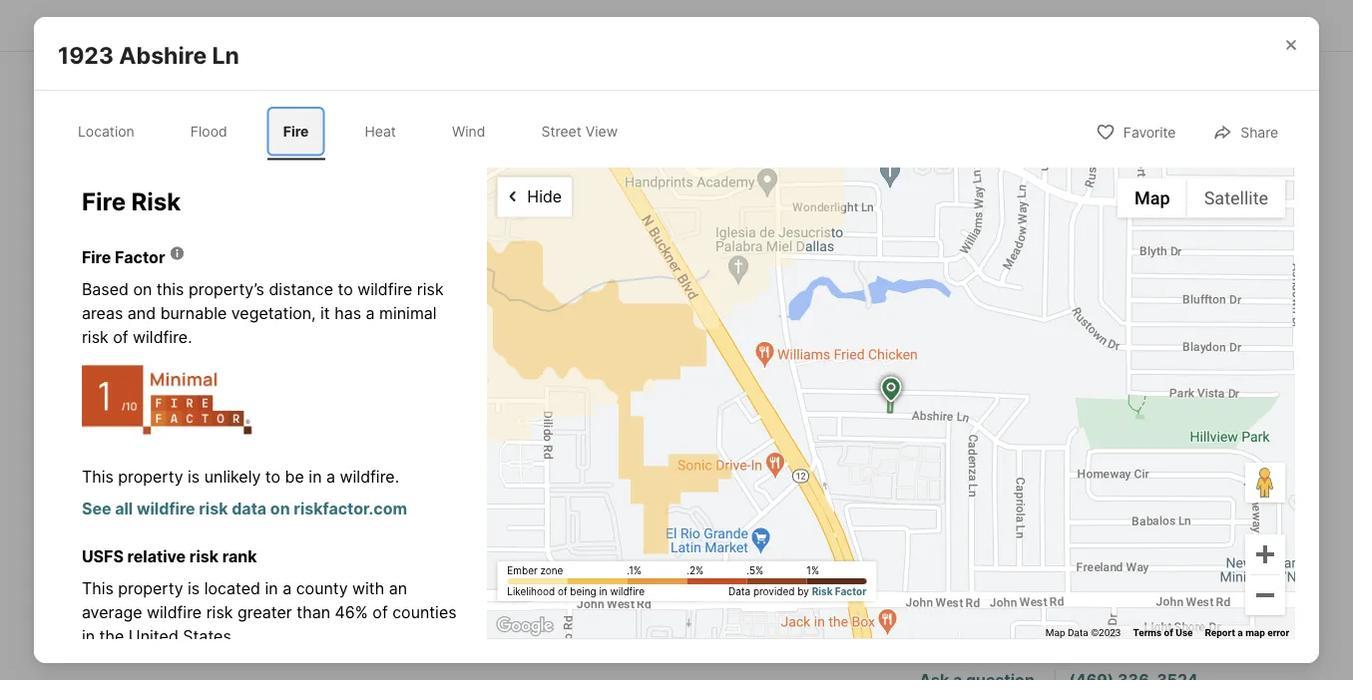 Task type: locate. For each thing, give the bounding box(es) containing it.
start an offer button
[[899, 593, 1212, 641]]

wildfire. down and
[[133, 327, 192, 346]]

2 , from the left
[[322, 305, 327, 325]]

video
[[1134, 432, 1165, 446]]

wildfire inside this property is located in a county with an average wildfire risk greater than
[[147, 603, 202, 622]]

this
[[988, 266, 1031, 294], [157, 279, 184, 298], [216, 634, 259, 662]]

0 vertical spatial data
[[729, 586, 751, 598]]

1 vertical spatial it
[[473, 491, 482, 510]]

1 vertical spatial is
[[188, 579, 200, 598]]

a right has
[[366, 303, 375, 322]]

wildfire. inside a minimal risk of wildfire.
[[133, 327, 192, 346]]

this for tour
[[988, 266, 1031, 294]]

this down greater
[[216, 634, 259, 662]]

1 horizontal spatial 1923
[[142, 305, 181, 325]]

0 horizontal spatial an
[[389, 579, 407, 598]]

of for likelihood of being in wildfire
[[558, 586, 567, 598]]

sq
[[594, 382, 614, 402]]

is up the list
[[188, 467, 200, 487]]

2 horizontal spatial this
[[988, 266, 1031, 294]]

sale & tax history
[[546, 18, 661, 35]]

0 vertical spatial this
[[82, 467, 114, 487]]

property
[[118, 467, 183, 487], [118, 579, 183, 598]]

tour inside option
[[941, 432, 968, 446]]

flood
[[190, 123, 227, 140]]

google image
[[492, 614, 558, 640]]

of down areas
[[113, 327, 128, 346]]

1 horizontal spatial wildfire.
[[340, 467, 399, 487]]

1 vertical spatial fire
[[82, 187, 126, 217]]

fire factor score logo image
[[82, 349, 252, 435]]

1 vertical spatial this
[[82, 579, 114, 598]]

ln inside 1923 abshire ln element
[[212, 41, 239, 69]]

feed link
[[165, 15, 238, 39]]

0 horizontal spatial favorite
[[927, 17, 979, 34]]

wildfire up united
[[147, 603, 202, 622]]

tour right schedule
[[1077, 495, 1109, 514]]

list
[[200, 491, 227, 510]]

saturday
[[1024, 312, 1087, 326]]

fire inside fire tab
[[283, 123, 309, 140]]

this
[[82, 467, 114, 487], [82, 579, 114, 598]]

property for unlikely
[[118, 467, 183, 487]]

error
[[1268, 627, 1290, 639]]

map down start an offer
[[1046, 627, 1065, 639]]

this inside this property is located in a county with an average wildfire risk greater than
[[82, 579, 114, 598]]

share inside 1923 abshire ln dialog
[[1241, 124, 1279, 141]]

0 horizontal spatial tour
[[435, 491, 468, 510]]

in right be
[[309, 467, 322, 487]]

0 horizontal spatial on
[[133, 279, 152, 298]]

data provided by risk factor
[[729, 586, 867, 598]]

wind
[[452, 123, 485, 140]]

1923 for 1923 abshire ln
[[58, 41, 114, 69]]

by down 1% on the bottom right
[[798, 586, 809, 598]]

rank
[[222, 547, 257, 566]]

0 vertical spatial risk
[[131, 187, 181, 217]]

start an offer
[[1004, 607, 1106, 626]]

share for bottom share button
[[1241, 124, 1279, 141]]

0 vertical spatial is
[[188, 467, 200, 487]]

tab list containing feed
[[142, 0, 798, 51]]

of for % of counties in the united states.
[[373, 603, 388, 622]]

1 vertical spatial tour
[[1077, 495, 1109, 514]]

tab list for x-out
[[142, 0, 798, 51]]

0 horizontal spatial it
[[320, 303, 330, 322]]

minimal
[[379, 303, 437, 322]]

this property is located in a county with an average wildfire risk greater than
[[82, 579, 407, 622]]

wildfire up today:
[[137, 499, 195, 519]]

an inside this property is located in a county with an average wildfire risk greater than
[[389, 579, 407, 598]]

1923
[[58, 41, 114, 69], [142, 305, 181, 325]]

1 horizontal spatial risk
[[812, 586, 833, 598]]

on
[[133, 279, 152, 298], [270, 499, 290, 519]]

2 property from the top
[[118, 579, 183, 598]]

home down than
[[264, 634, 327, 662]]

tour right go
[[936, 266, 983, 294]]

it left tx
[[320, 303, 330, 322]]

1 horizontal spatial an
[[1046, 607, 1065, 626]]

hide button
[[497, 177, 572, 217]]

0 vertical spatial 1923
[[58, 41, 114, 69]]

of right "%"
[[373, 603, 388, 622]]

1 vertical spatial share button
[[1196, 111, 1296, 152]]

property up all
[[118, 467, 183, 487]]

0 vertical spatial ln
[[212, 41, 239, 69]]

tab list
[[142, 0, 798, 51], [58, 103, 654, 160]]

1 horizontal spatial by
[[798, 586, 809, 598]]

fire left heat
[[283, 123, 309, 140]]

1 vertical spatial property
[[118, 579, 183, 598]]

share
[[1157, 17, 1195, 34], [1241, 124, 1279, 141]]

risk
[[417, 279, 444, 298], [82, 327, 109, 346], [199, 499, 228, 519], [189, 547, 219, 566], [206, 603, 233, 622]]

1 vertical spatial ln
[[249, 305, 268, 325]]

0 vertical spatial factor
[[115, 247, 165, 267]]

schools tab
[[684, 3, 782, 51]]

tab list for share
[[58, 103, 654, 160]]

%
[[355, 603, 368, 622]]

0 horizontal spatial tour
[[936, 266, 983, 294]]

6:00 pm button
[[196, 529, 263, 555]]

0 vertical spatial tab list
[[142, 0, 798, 51]]

before
[[487, 491, 536, 510]]

tour inside button
[[1077, 495, 1109, 514]]

22 photos button
[[1066, 187, 1196, 227]]

1 horizontal spatial home
[[1036, 266, 1099, 294]]

is for located
[[188, 579, 200, 598]]

wildfire inside based on this property's distance to wildfire risk areas and burnable vegetation, it has
[[357, 279, 412, 298]]

.5%
[[747, 565, 764, 577]]

0 horizontal spatial ,
[[268, 305, 273, 325]]

tour inside option
[[1085, 432, 1111, 446]]

based
[[82, 279, 129, 298]]

of left use
[[1164, 627, 1173, 639]]

tour for tour via video chat
[[1085, 432, 1111, 446]]

abshire
[[119, 41, 207, 69], [184, 305, 245, 325]]

0 horizontal spatial favorite button
[[882, 4, 996, 45]]

0 horizontal spatial this
[[157, 279, 184, 298]]

risk inside this property is located in a county with an average wildfire risk greater than
[[206, 603, 233, 622]]

via
[[1114, 432, 1130, 446]]

riskfactor.com
[[294, 499, 407, 519]]

1 horizontal spatial ,
[[322, 305, 327, 325]]

risk
[[131, 187, 181, 217], [812, 586, 833, 598]]

1 horizontal spatial ln
[[249, 305, 268, 325]]

1923 abshire ln dialog
[[34, 17, 1353, 681]]

tour right $5k.
[[435, 491, 468, 510]]

view
[[586, 123, 618, 140]]

menu bar containing map
[[1118, 178, 1286, 218]]

home up saturday
[[1036, 266, 1099, 294]]

it left before
[[473, 491, 482, 510]]

0 vertical spatial an
[[389, 579, 407, 598]]

0 vertical spatial to
[[338, 279, 353, 298]]

1 vertical spatial to
[[265, 467, 281, 487]]

this inside based on this property's distance to wildfire risk areas and burnable vegetation, it has
[[157, 279, 184, 298]]

the
[[99, 627, 124, 646]]

with
[[352, 579, 385, 598]]

favorite button inside 1923 abshire ln dialog
[[1079, 111, 1193, 152]]

abshire down property's
[[184, 305, 245, 325]]

this for on
[[157, 279, 184, 298]]

more times link
[[474, 532, 562, 552]]

this up average
[[82, 579, 114, 598]]

heat tab
[[349, 107, 412, 156]]

in right being
[[599, 586, 607, 598]]

1923 abshire ln, dallas, tx 75228 image
[[142, 0, 891, 243], [899, 0, 1212, 68], [899, 76, 1212, 243]]

1923 abshire ln
[[58, 41, 239, 69]]

hide
[[527, 187, 562, 207]]

wildfire up 75228
[[357, 279, 412, 298]]

75228
[[356, 305, 404, 325]]

be
[[285, 467, 304, 487]]

ln down feed
[[212, 41, 239, 69]]

details
[[456, 18, 500, 35]]

ln
[[212, 41, 239, 69], [249, 305, 268, 325]]

1 horizontal spatial share
[[1241, 124, 1279, 141]]

an right with
[[389, 579, 407, 598]]

1923 down for
[[142, 305, 181, 325]]

risk up fire factor on the left top
[[131, 187, 181, 217]]

in up greater
[[265, 579, 278, 598]]

history
[[615, 18, 661, 35]]

abshire inside dialog
[[119, 41, 207, 69]]

29
[[1136, 329, 1173, 364]]

tour for tour in person
[[941, 432, 968, 446]]

1 vertical spatial 1923
[[142, 305, 181, 325]]

None button
[[911, 299, 1002, 393], [1010, 300, 1101, 392], [1109, 300, 1200, 392], [911, 299, 1002, 393], [1010, 300, 1101, 392], [1109, 300, 1200, 392]]

price drop list price was lowered by $5k. tour it before it's gone!
[[200, 463, 609, 510]]

likelihood
[[507, 586, 555, 598]]

&
[[578, 18, 587, 35]]

of left being
[[558, 586, 567, 598]]

28
[[1037, 329, 1074, 364]]

report
[[1205, 627, 1235, 639]]

0 vertical spatial property
[[118, 467, 183, 487]]

1 vertical spatial tab list
[[58, 103, 654, 160]]

share button up satellite popup button
[[1196, 111, 1296, 152]]

22
[[1111, 198, 1128, 215]]

property details tab
[[372, 3, 523, 51]]

menu bar
[[1118, 178, 1286, 218]]

to up has
[[338, 279, 353, 298]]

1 horizontal spatial tour
[[1077, 495, 1109, 514]]

1 horizontal spatial factor
[[835, 586, 867, 598]]

map for map data ©2023
[[1046, 627, 1065, 639]]

favorite inside 1923 abshire ln dialog
[[1124, 124, 1176, 141]]

0 vertical spatial tour
[[936, 266, 983, 294]]

1 vertical spatial favorite
[[1124, 124, 1176, 141]]

1 vertical spatial favorite button
[[1079, 111, 1193, 152]]

an left offer
[[1046, 607, 1065, 626]]

distance
[[269, 279, 333, 298]]

tab list containing location
[[58, 103, 654, 160]]

is left located
[[188, 579, 200, 598]]

1 horizontal spatial data
[[1068, 627, 1089, 639]]

1 vertical spatial abshire
[[184, 305, 245, 325]]

1 vertical spatial an
[[1046, 607, 1065, 626]]

this up the see
[[82, 467, 114, 487]]

tour
[[936, 266, 983, 294], [1077, 495, 1109, 514]]

see all wildfire risk data on riskfactor.com link
[[82, 489, 463, 521]]

sunday 29 oct
[[1130, 312, 1179, 380]]

-
[[230, 268, 236, 285]]

.1%
[[627, 565, 642, 577]]

0 vertical spatial home
[[1036, 266, 1099, 294]]

1 horizontal spatial to
[[338, 279, 353, 298]]

0 horizontal spatial 1923
[[58, 41, 114, 69]]

location
[[78, 123, 135, 140]]

0 horizontal spatial map
[[1046, 627, 1065, 639]]

fire risk
[[82, 187, 181, 217]]

2
[[499, 351, 514, 379]]

a up greater
[[283, 579, 292, 598]]

1 horizontal spatial tour
[[941, 432, 968, 446]]

map button
[[1118, 178, 1187, 218]]

1 vertical spatial map
[[1046, 627, 1065, 639]]

county
[[296, 579, 348, 598]]

0 horizontal spatial by
[[372, 491, 391, 510]]

1,536
[[594, 351, 656, 379]]

a
[[366, 303, 375, 322], [326, 467, 335, 487], [283, 579, 292, 598], [1238, 627, 1243, 639]]

risk up minimal
[[417, 279, 444, 298]]

0 vertical spatial favorite
[[927, 17, 979, 34]]

list box
[[899, 413, 1212, 465]]

in left "person"
[[970, 432, 981, 446]]

1 vertical spatial share
[[1241, 124, 1279, 141]]

1 horizontal spatial it
[[473, 491, 482, 510]]

person
[[984, 432, 1025, 446]]

0 vertical spatial favorite button
[[882, 4, 996, 45]]

ln for 1923 abshire ln
[[212, 41, 239, 69]]

tour left "person"
[[941, 432, 968, 446]]

see
[[82, 499, 111, 519]]

likelihood of being in wildfire
[[507, 586, 645, 598]]

tour in person option
[[899, 413, 1045, 465]]

2 vertical spatial fire
[[82, 247, 111, 267]]

1923 for 1923 abshire ln , dallas , tx 75228
[[142, 305, 181, 325]]

terms
[[1133, 627, 1162, 639]]

0 horizontal spatial share
[[1157, 17, 1195, 34]]

2 is from the top
[[188, 579, 200, 598]]

tour left 'via'
[[1085, 432, 1111, 446]]

of for terms of use
[[1164, 627, 1173, 639]]

1923 abshire ln element
[[58, 17, 263, 70]]

photos
[[1131, 198, 1179, 215]]

abshire down 'feed' link
[[119, 41, 207, 69]]

risk inside a minimal risk of wildfire.
[[82, 327, 109, 346]]

0 vertical spatial on
[[133, 279, 152, 298]]

schools
[[706, 18, 759, 35]]

0 vertical spatial fire
[[283, 123, 309, 140]]

to left be
[[265, 467, 281, 487]]

, left tx
[[322, 305, 327, 325]]

property inside this property is located in a county with an average wildfire risk greater than
[[118, 579, 183, 598]]

1 vertical spatial home
[[264, 634, 327, 662]]

this up burnable
[[157, 279, 184, 298]]

0 horizontal spatial risk
[[131, 187, 181, 217]]

1 horizontal spatial on
[[270, 499, 290, 519]]

based on this property's distance to wildfire risk areas and burnable vegetation, it has
[[82, 279, 444, 322]]

1 horizontal spatial this
[[216, 634, 259, 662]]

fire up fire factor on the left top
[[82, 187, 126, 217]]

0 horizontal spatial ln
[[212, 41, 239, 69]]

1 vertical spatial wildfire.
[[340, 467, 399, 487]]

in left the
[[82, 627, 95, 646]]

by inside 'price drop list price was lowered by $5k. tour it before it's gone!'
[[372, 491, 391, 510]]

0 horizontal spatial home
[[264, 634, 327, 662]]

wildfire. up riskfactor.com
[[340, 467, 399, 487]]

% of counties in the united states.
[[82, 603, 457, 646]]

1 is from the top
[[188, 467, 200, 487]]

a up lowered on the bottom of page
[[326, 467, 335, 487]]

1923 inside dialog
[[58, 41, 114, 69]]

1 property from the top
[[118, 467, 183, 487]]

ln down 'active' link
[[249, 305, 268, 325]]

0 vertical spatial it
[[320, 303, 330, 322]]

active
[[240, 268, 290, 285]]

2 horizontal spatial tour
[[1085, 432, 1111, 446]]

tab list inside 1923 abshire ln dialog
[[58, 103, 654, 160]]

data down offer
[[1068, 627, 1089, 639]]

share button right out
[[1112, 4, 1212, 45]]

ln for 1923 abshire ln , dallas , tx 75228
[[249, 305, 268, 325]]

1 this from the top
[[82, 467, 114, 487]]

0 vertical spatial abshire
[[119, 41, 207, 69]]

tour for go
[[936, 266, 983, 294]]

sale & tax history tab
[[523, 3, 684, 51]]

1923 up location
[[58, 41, 114, 69]]

1 vertical spatial by
[[798, 586, 809, 598]]

tour for schedule
[[1077, 495, 1109, 514]]

property for located
[[118, 579, 183, 598]]

on right data
[[270, 499, 290, 519]]

0 vertical spatial wildfire.
[[133, 327, 192, 346]]

of inside % of counties in the united states.
[[373, 603, 388, 622]]

, left dallas
[[268, 305, 273, 325]]

sale
[[546, 18, 574, 35]]

risk inside based on this property's distance to wildfire risk areas and burnable vegetation, it has
[[417, 279, 444, 298]]

fire
[[283, 123, 309, 140], [82, 187, 126, 217], [82, 247, 111, 267]]

fire up based
[[82, 247, 111, 267]]

1 horizontal spatial map
[[1135, 188, 1170, 209]]

risk up states.
[[206, 603, 233, 622]]

0 vertical spatial share
[[1157, 17, 1195, 34]]

1 vertical spatial risk
[[812, 586, 833, 598]]

0 horizontal spatial to
[[265, 467, 281, 487]]

0 vertical spatial share button
[[1112, 4, 1212, 45]]

0 vertical spatial map
[[1135, 188, 1170, 209]]

this up saturday
[[988, 266, 1031, 294]]

by left $5k.
[[372, 491, 391, 510]]

1 horizontal spatial favorite button
[[1079, 111, 1193, 152]]

risk down areas
[[82, 327, 109, 346]]

46
[[335, 603, 355, 622]]

0 horizontal spatial wildfire.
[[133, 327, 192, 346]]

factor right provided
[[835, 586, 867, 598]]

map right 22
[[1135, 188, 1170, 209]]

0 vertical spatial by
[[372, 491, 391, 510]]

property down "relative"
[[118, 579, 183, 598]]

wildfire.
[[133, 327, 192, 346], [340, 467, 399, 487]]

on up and
[[133, 279, 152, 298]]

map inside popup button
[[1135, 188, 1170, 209]]

gone!
[[566, 491, 609, 510]]

or
[[1044, 555, 1067, 574]]

data down ".5%"
[[729, 586, 751, 598]]

sale
[[191, 268, 226, 285]]

is inside this property is located in a county with an average wildfire risk greater than
[[188, 579, 200, 598]]

risk down 1% on the bottom right
[[812, 586, 833, 598]]

drop
[[243, 463, 280, 483]]

2 this from the top
[[82, 579, 114, 598]]

in inside option
[[970, 432, 981, 446]]

location tab
[[62, 107, 150, 156]]

1 horizontal spatial favorite
[[1124, 124, 1176, 141]]

factor up for
[[115, 247, 165, 267]]



Task type: describe. For each thing, give the bounding box(es) containing it.
more
[[474, 532, 514, 552]]

fire for fire factor
[[82, 247, 111, 267]]

favorite button for x-out
[[882, 4, 996, 45]]

wildfire down .1%
[[610, 586, 645, 598]]

unlikely
[[204, 467, 261, 487]]

abshire for 1923 abshire ln , dallas , tx 75228
[[184, 305, 245, 325]]

tour in person
[[941, 432, 1025, 446]]

price
[[200, 463, 240, 483]]

see all wildfire risk data on riskfactor.com
[[82, 499, 407, 519]]

a inside this property is located in a county with an average wildfire risk greater than
[[283, 579, 292, 598]]

fire for fire
[[283, 123, 309, 140]]

1 vertical spatial factor
[[835, 586, 867, 598]]

a minimal risk of wildfire.
[[82, 303, 437, 346]]

property
[[395, 18, 452, 35]]

in inside % of counties in the united states.
[[82, 627, 95, 646]]

street view tab
[[525, 107, 634, 156]]

flood tab
[[174, 107, 243, 156]]

map entry image
[[736, 266, 868, 399]]

est.
[[142, 384, 166, 401]]

©2023
[[1091, 627, 1121, 639]]

out
[[1064, 17, 1087, 34]]

1923 abshire ln , dallas , tx 75228
[[142, 305, 404, 325]]

terms of use link
[[1133, 627, 1193, 639]]

states.
[[183, 627, 236, 646]]

tx
[[331, 305, 352, 325]]

next image
[[1188, 330, 1220, 362]]

on inside based on this property's distance to wildfire risk areas and burnable vegetation, it has
[[133, 279, 152, 298]]

1 vertical spatial on
[[270, 499, 290, 519]]

1 vertical spatial data
[[1068, 627, 1089, 639]]

relative
[[127, 547, 186, 566]]

overview tab
[[261, 3, 372, 51]]

areas
[[82, 303, 123, 322]]

it's
[[540, 491, 562, 510]]

property details
[[395, 18, 500, 35]]

by inside 1923 abshire ln dialog
[[798, 586, 809, 598]]

report a map error
[[1205, 627, 1290, 639]]

it inside 'price drop list price was lowered by $5k. tour it before it's gone!'
[[473, 491, 482, 510]]

go tour this home
[[899, 266, 1099, 294]]

risk left rank
[[189, 547, 219, 566]]

$1,650
[[170, 384, 215, 401]]

times
[[518, 532, 562, 552]]

offer
[[1069, 607, 1106, 626]]

share for the top share button
[[1157, 17, 1195, 34]]

is for unlikely
[[188, 467, 200, 487]]

usfs relative risk rank
[[82, 547, 257, 566]]

counties
[[392, 603, 457, 622]]

map for map
[[1135, 188, 1170, 209]]

active link
[[240, 268, 290, 285]]

to inside based on this property's distance to wildfire risk areas and burnable vegetation, it has
[[338, 279, 353, 298]]

today: 6:00 pm
[[142, 531, 262, 552]]

report a map error link
[[1205, 627, 1290, 639]]

was
[[273, 491, 304, 510]]

wind tab
[[436, 107, 501, 156]]

1%
[[807, 565, 819, 577]]

provided
[[753, 586, 795, 598]]

x-out button
[[1004, 4, 1104, 45]]

lowered
[[308, 491, 368, 510]]

street view
[[541, 123, 618, 140]]

this for this property is unlikely to be in a wildfire.
[[82, 467, 114, 487]]

of inside a minimal risk of wildfire.
[[113, 327, 128, 346]]

start
[[1004, 607, 1043, 626]]

for
[[160, 268, 187, 285]]

22 photos
[[1111, 198, 1179, 215]]

baths
[[499, 382, 542, 401]]

all
[[115, 499, 133, 519]]

this for this property is located in a county with an average wildfire risk greater than
[[82, 579, 114, 598]]

.2%
[[687, 565, 704, 577]]

x-
[[1049, 17, 1064, 34]]

map region
[[232, 161, 1353, 675]]

menu bar inside 1923 abshire ln dialog
[[1118, 178, 1286, 218]]

favorite button for share
[[1079, 111, 1193, 152]]

tax
[[591, 18, 611, 35]]

list box containing tour in person
[[899, 413, 1212, 465]]

street
[[541, 123, 582, 140]]

tour via video chat option
[[1045, 413, 1212, 465]]

ember zone
[[507, 565, 563, 577]]

favorite for share
[[1124, 124, 1176, 141]]

map data ©2023
[[1046, 627, 1121, 639]]

fire factor
[[82, 247, 165, 267]]

overview
[[284, 18, 349, 35]]

greater
[[237, 603, 292, 622]]

usfs
[[82, 547, 124, 566]]

chat
[[1168, 432, 1193, 446]]

fire for fire risk
[[82, 187, 126, 217]]

1 , from the left
[[268, 305, 273, 325]]

and
[[128, 303, 156, 322]]

located
[[204, 579, 260, 598]]

today:
[[142, 531, 192, 550]]

risk up 6:00
[[199, 499, 228, 519]]

a left map
[[1238, 627, 1243, 639]]

zone
[[540, 565, 563, 577]]

tour inside 'price drop list price was lowered by $5k. tour it before it's gone!'
[[435, 491, 468, 510]]

price
[[231, 491, 269, 510]]

x-out
[[1049, 17, 1087, 34]]

favorite for x-out
[[927, 17, 979, 34]]

property's
[[189, 279, 264, 298]]

sunday
[[1130, 312, 1179, 326]]

baths link
[[499, 382, 542, 401]]

it inside based on this property's distance to wildfire risk areas and burnable vegetation, it has
[[320, 303, 330, 322]]

go
[[899, 266, 931, 294]]

0 horizontal spatial data
[[729, 586, 751, 598]]

a inside a minimal risk of wildfire.
[[366, 303, 375, 322]]

an inside start an offer button
[[1046, 607, 1065, 626]]

terms of use
[[1133, 627, 1193, 639]]

$199,500
[[142, 351, 251, 379]]

data
[[232, 499, 267, 519]]

than
[[297, 603, 330, 622]]

fire tab
[[267, 107, 325, 156]]

in inside this property is located in a county with an average wildfire risk greater than
[[265, 579, 278, 598]]

risk factor link
[[812, 586, 867, 598]]

abshire for 1923 abshire ln
[[119, 41, 207, 69]]

0 horizontal spatial factor
[[115, 247, 165, 267]]

satellite
[[1204, 188, 1269, 209]]

more times
[[474, 532, 562, 552]]

burnable
[[160, 303, 227, 322]]



Task type: vqa. For each thing, say whether or not it's contained in the screenshot.
Downey homes for sale $859,000
no



